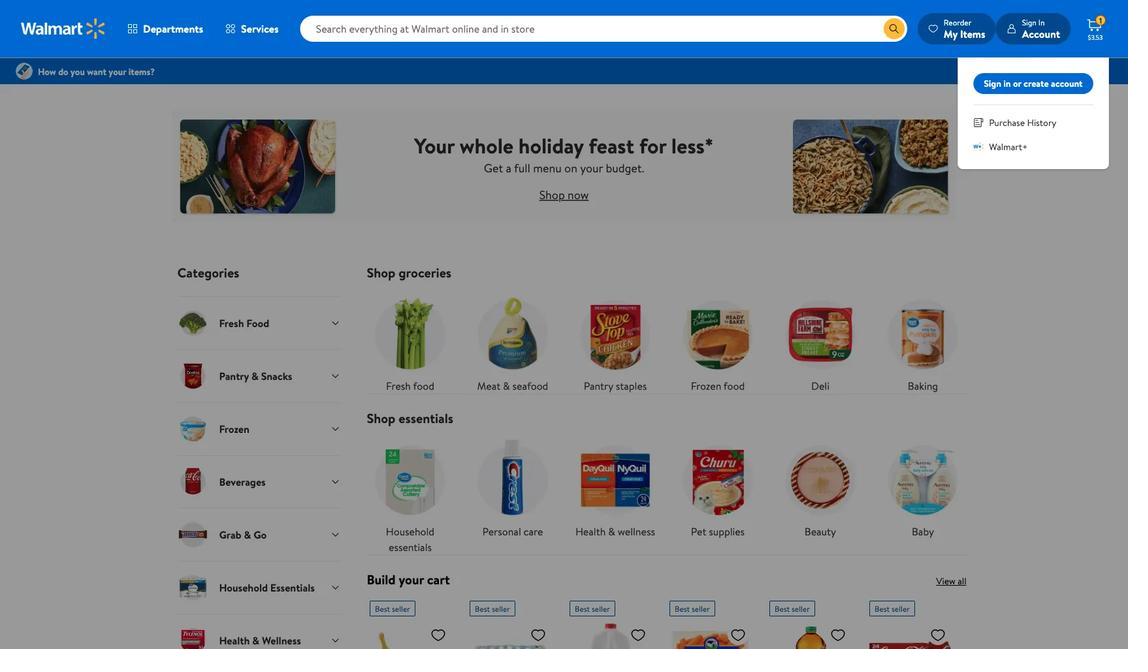 Task type: locate. For each thing, give the bounding box(es) containing it.
& right meat
[[503, 379, 510, 393]]

& for wellness
[[609, 525, 616, 539]]

menu
[[533, 160, 562, 176]]

sign in to add to favorites list, fresh baby-cut carrots, 1lb bag image
[[730, 627, 746, 644]]

1 list from the top
[[359, 281, 975, 394]]

2 list from the top
[[359, 427, 975, 556]]

1
[[1100, 15, 1103, 26]]

less*
[[672, 131, 714, 160]]

1 vertical spatial your
[[580, 160, 603, 176]]

2 horizontal spatial your
[[580, 160, 603, 176]]

budget.
[[606, 160, 645, 176]]

essentials for shop essentials
[[399, 409, 454, 428]]

0 vertical spatial your
[[109, 65, 126, 78]]

shop left groceries
[[367, 264, 396, 282]]

history
[[1028, 116, 1057, 129]]

items
[[961, 26, 986, 41]]

seller for "fresh banana fruit, each" image
[[392, 604, 410, 615]]

list containing fresh food
[[359, 281, 975, 394]]

frozen food
[[691, 379, 745, 393]]

my
[[944, 26, 958, 41]]

3 best seller from the left
[[575, 604, 610, 615]]

shop groceries
[[367, 264, 452, 282]]

sign left "in" on the right of the page
[[1023, 17, 1037, 28]]

sign in to add to favorites list, coca-cola soda pop, 12 fl oz, 24 pack cans image
[[930, 627, 946, 644]]

your whole holiday feast for less* get a full menu on your budget.
[[415, 131, 714, 176]]

shop essentials
[[367, 409, 454, 428]]

1 vertical spatial sign
[[984, 77, 1002, 90]]

Search search field
[[300, 16, 908, 42]]

6 best seller from the left
[[875, 604, 910, 615]]

essentials for household essentials
[[389, 540, 432, 555]]

best for great value whole vitamin d milk, gallon, 128 fl oz 'image'
[[575, 604, 590, 615]]

departments button
[[116, 13, 214, 44]]

sign in or create account button
[[974, 73, 1094, 94]]

best seller for great value 100% apple juice, 96 fl oz image
[[775, 604, 810, 615]]

food for fresh food
[[413, 379, 435, 393]]

best seller
[[375, 604, 410, 615], [475, 604, 510, 615], [575, 604, 610, 615], [675, 604, 710, 615], [775, 604, 810, 615], [875, 604, 910, 615]]

6 seller from the left
[[892, 604, 910, 615]]

0 vertical spatial list
[[359, 281, 975, 394]]

best seller up great value 100% apple juice, 96 fl oz image
[[775, 604, 810, 615]]

best up great value purified drinking water, 16.9 fl oz bottles, 40 count image
[[475, 604, 490, 615]]

your left the cart
[[399, 571, 424, 589]]

best up coca-cola soda pop, 12 fl oz, 24 pack cans image
[[875, 604, 890, 615]]

2 seller from the left
[[492, 604, 510, 615]]

food for frozen food
[[724, 379, 745, 393]]

best seller for coca-cola soda pop, 12 fl oz, 24 pack cans image
[[875, 604, 910, 615]]

best seller up coca-cola soda pop, 12 fl oz, 24 pack cans image
[[875, 604, 910, 615]]

best for coca-cola soda pop, 12 fl oz, 24 pack cans image
[[875, 604, 890, 615]]

walmart+
[[990, 140, 1028, 153]]

all
[[958, 575, 967, 588]]

fresh food link
[[367, 291, 454, 394]]

your right want
[[109, 65, 126, 78]]

shop for shop essentials
[[367, 409, 396, 428]]

sign left "in"
[[984, 77, 1002, 90]]

& right health
[[609, 525, 616, 539]]

essentials inside household essentials
[[389, 540, 432, 555]]

0 horizontal spatial sign
[[984, 77, 1002, 90]]

best
[[375, 604, 390, 615], [475, 604, 490, 615], [575, 604, 590, 615], [675, 604, 690, 615], [775, 604, 790, 615], [875, 604, 890, 615]]

do
[[58, 65, 68, 78]]

best up great value whole vitamin d milk, gallon, 128 fl oz 'image'
[[575, 604, 590, 615]]

household
[[386, 525, 435, 539]]

1 vertical spatial essentials
[[389, 540, 432, 555]]

5 seller from the left
[[792, 604, 810, 615]]

list for shop groceries
[[359, 281, 975, 394]]

seller up coca-cola soda pop, 12 fl oz, 24 pack cans image
[[892, 604, 910, 615]]

1 vertical spatial list
[[359, 427, 975, 556]]

your
[[109, 65, 126, 78], [580, 160, 603, 176], [399, 571, 424, 589]]

2 best seller from the left
[[475, 604, 510, 615]]

3 product group from the left
[[570, 596, 651, 650]]

or
[[1014, 77, 1022, 90]]

0 vertical spatial &
[[503, 379, 510, 393]]

0 horizontal spatial food
[[413, 379, 435, 393]]

6 best from the left
[[875, 604, 890, 615]]

0 vertical spatial sign
[[1023, 17, 1037, 28]]

feast
[[589, 131, 635, 160]]

1 food from the left
[[413, 379, 435, 393]]

seller up "fresh banana fruit, each" image
[[392, 604, 410, 615]]

seller up great value whole vitamin d milk, gallon, 128 fl oz 'image'
[[592, 604, 610, 615]]

product group
[[370, 596, 451, 650], [470, 596, 551, 650], [570, 596, 651, 650], [670, 596, 751, 650], [770, 596, 851, 650], [870, 596, 951, 650]]

food
[[413, 379, 435, 393], [724, 379, 745, 393]]

food right frozen
[[724, 379, 745, 393]]

pantry staples link
[[572, 291, 659, 394]]

5 best seller from the left
[[775, 604, 810, 615]]

for
[[640, 131, 667, 160]]

sign in or create account
[[984, 77, 1083, 90]]

fresh food
[[386, 379, 435, 393]]

3 best from the left
[[575, 604, 590, 615]]

pet supplies
[[691, 525, 745, 539]]

best seller up fresh baby-cut carrots, 1lb bag image
[[675, 604, 710, 615]]

essentials down fresh food
[[399, 409, 454, 428]]

sign
[[1023, 17, 1037, 28], [984, 77, 1002, 90]]

banner title icon image
[[16, 63, 33, 80]]

seller for great value purified drinking water, 16.9 fl oz bottles, 40 count image
[[492, 604, 510, 615]]

view all
[[937, 575, 967, 588]]

1 horizontal spatial your
[[399, 571, 424, 589]]

sign in to add to favorites list, great value whole vitamin d milk, gallon, 128 fl oz image
[[630, 627, 646, 644]]

fresh banana fruit, each image
[[370, 622, 451, 650]]

shop down fresh
[[367, 409, 396, 428]]

food right fresh
[[413, 379, 435, 393]]

baby link
[[880, 437, 967, 540]]

seller
[[392, 604, 410, 615], [492, 604, 510, 615], [592, 604, 610, 615], [692, 604, 710, 615], [792, 604, 810, 615], [892, 604, 910, 615]]

fresh
[[386, 379, 411, 393]]

household essentials
[[386, 525, 435, 555]]

purchase history
[[990, 116, 1057, 129]]

1 horizontal spatial sign
[[1023, 17, 1037, 28]]

shop
[[540, 187, 565, 203], [367, 264, 396, 282], [367, 409, 396, 428]]

seller up fresh baby-cut carrots, 1lb bag image
[[692, 604, 710, 615]]

sign in account
[[1023, 17, 1061, 41]]

best seller up great value whole vitamin d milk, gallon, 128 fl oz 'image'
[[575, 604, 610, 615]]

list containing household essentials
[[359, 427, 975, 556]]

pet
[[691, 525, 707, 539]]

baking
[[908, 379, 939, 393]]

1 horizontal spatial food
[[724, 379, 745, 393]]

supplies
[[709, 525, 745, 539]]

fresh baby-cut carrots, 1lb bag image
[[670, 622, 751, 650]]

essentials down the household
[[389, 540, 432, 555]]

2 vertical spatial shop
[[367, 409, 396, 428]]

0 horizontal spatial &
[[503, 379, 510, 393]]

full
[[514, 160, 531, 176]]

4 best seller from the left
[[675, 604, 710, 615]]

services button
[[214, 13, 290, 44]]

shop now
[[540, 187, 589, 203]]

view
[[937, 575, 956, 588]]

1 vertical spatial &
[[609, 525, 616, 539]]

1 vertical spatial shop
[[367, 264, 396, 282]]

&
[[503, 379, 510, 393], [609, 525, 616, 539]]

seller up great value purified drinking water, 16.9 fl oz bottles, 40 count image
[[492, 604, 510, 615]]

search icon image
[[889, 24, 900, 34]]

sign inside sign in account
[[1023, 17, 1037, 28]]

groceries
[[399, 264, 452, 282]]

deli
[[812, 379, 830, 393]]

personal care
[[483, 525, 543, 539]]

great value 100% apple juice, 96 fl oz image
[[770, 622, 851, 650]]

sign in to add to favorites list, great value purified drinking water, 16.9 fl oz bottles, 40 count image
[[530, 627, 546, 644]]

seller up great value 100% apple juice, 96 fl oz image
[[792, 604, 810, 615]]

reorder my items
[[944, 17, 986, 41]]

best seller for great value purified drinking water, 16.9 fl oz bottles, 40 count image
[[475, 604, 510, 615]]

your whole holiday feast for less. get a full menu on your budget. shop now. image
[[172, 110, 956, 223]]

your right on
[[580, 160, 603, 176]]

shop left now
[[540, 187, 565, 203]]

4 best from the left
[[675, 604, 690, 615]]

great value purified drinking water, 16.9 fl oz bottles, 40 count image
[[470, 622, 551, 650]]

0 vertical spatial essentials
[[399, 409, 454, 428]]

best up fresh baby-cut carrots, 1lb bag image
[[675, 604, 690, 615]]

1 best seller from the left
[[375, 604, 410, 615]]

2 best from the left
[[475, 604, 490, 615]]

1 best from the left
[[375, 604, 390, 615]]

staples
[[616, 379, 647, 393]]

1 horizontal spatial &
[[609, 525, 616, 539]]

a
[[506, 160, 512, 176]]

list
[[359, 281, 975, 394], [359, 427, 975, 556]]

3 seller from the left
[[592, 604, 610, 615]]

pantry
[[584, 379, 614, 393]]

beauty link
[[777, 437, 864, 540]]

meat & seafood link
[[470, 291, 556, 394]]

best up great value 100% apple juice, 96 fl oz image
[[775, 604, 790, 615]]

in
[[1004, 77, 1011, 90]]

pet supplies link
[[675, 437, 762, 540]]

4 seller from the left
[[692, 604, 710, 615]]

2 food from the left
[[724, 379, 745, 393]]

best for fresh baby-cut carrots, 1lb bag image
[[675, 604, 690, 615]]

walmart+ link
[[974, 140, 1094, 154]]

1 seller from the left
[[392, 604, 410, 615]]

best seller down build
[[375, 604, 410, 615]]

best seller up great value purified drinking water, 16.9 fl oz bottles, 40 count image
[[475, 604, 510, 615]]

5 best from the left
[[775, 604, 790, 615]]

best down build
[[375, 604, 390, 615]]

you
[[71, 65, 85, 78]]

essentials
[[399, 409, 454, 428], [389, 540, 432, 555]]

0 vertical spatial shop
[[540, 187, 565, 203]]

great value whole vitamin d milk, gallon, 128 fl oz image
[[570, 622, 651, 650]]

sign inside sign in or create account 'button'
[[984, 77, 1002, 90]]

services
[[241, 22, 279, 36]]



Task type: describe. For each thing, give the bounding box(es) containing it.
shop for shop groceries
[[367, 264, 396, 282]]

departments
[[143, 22, 203, 36]]

best for great value purified drinking water, 16.9 fl oz bottles, 40 count image
[[475, 604, 490, 615]]

best seller for fresh baby-cut carrots, 1lb bag image
[[675, 604, 710, 615]]

account
[[1052, 77, 1083, 90]]

walmart image
[[21, 18, 106, 39]]

shop for shop now
[[540, 187, 565, 203]]

baby
[[912, 525, 935, 539]]

how
[[38, 65, 56, 78]]

sign in to add to favorites list, fresh banana fruit, each image
[[430, 627, 446, 644]]

whole
[[460, 131, 514, 160]]

best seller for great value whole vitamin d milk, gallon, 128 fl oz 'image'
[[575, 604, 610, 615]]

personal care link
[[470, 437, 556, 540]]

5 product group from the left
[[770, 596, 851, 650]]

shop now link
[[540, 187, 589, 203]]

seller for great value 100% apple juice, 96 fl oz image
[[792, 604, 810, 615]]

cart
[[427, 571, 450, 589]]

now
[[568, 187, 589, 203]]

seller for fresh baby-cut carrots, 1lb bag image
[[692, 604, 710, 615]]

best seller for "fresh banana fruit, each" image
[[375, 604, 410, 615]]

list for shop essentials
[[359, 427, 975, 556]]

your
[[415, 131, 455, 160]]

build your cart
[[367, 571, 450, 589]]

account
[[1023, 26, 1061, 41]]

seller for great value whole vitamin d milk, gallon, 128 fl oz 'image'
[[592, 604, 610, 615]]

walmart+ image
[[974, 141, 984, 152]]

beauty
[[805, 525, 837, 539]]

purchase history link
[[974, 116, 1094, 129]]

sign in to add to favorites list, great value 100% apple juice, 96 fl oz image
[[830, 627, 846, 644]]

on
[[565, 160, 578, 176]]

baking link
[[880, 291, 967, 394]]

1 product group from the left
[[370, 596, 451, 650]]

health
[[576, 525, 606, 539]]

best for great value 100% apple juice, 96 fl oz image
[[775, 604, 790, 615]]

deli link
[[777, 291, 864, 394]]

want
[[87, 65, 107, 78]]

household essentials link
[[367, 437, 454, 556]]

categories
[[177, 264, 239, 282]]

pantry staples
[[584, 379, 647, 393]]

your inside the your whole holiday feast for less* get a full menu on your budget.
[[580, 160, 603, 176]]

care
[[524, 525, 543, 539]]

frozen
[[691, 379, 722, 393]]

$3.53
[[1089, 33, 1103, 42]]

seller for coca-cola soda pop, 12 fl oz, 24 pack cans image
[[892, 604, 910, 615]]

2 vertical spatial your
[[399, 571, 424, 589]]

best for "fresh banana fruit, each" image
[[375, 604, 390, 615]]

items?
[[129, 65, 155, 78]]

meat & seafood
[[477, 379, 549, 393]]

2 product group from the left
[[470, 596, 551, 650]]

purchase
[[990, 116, 1025, 129]]

& for seafood
[[503, 379, 510, 393]]

coca-cola soda pop, 12 fl oz, 24 pack cans image
[[870, 622, 951, 650]]

view all link
[[937, 575, 967, 588]]

sign for or
[[984, 77, 1002, 90]]

health & wellness
[[576, 525, 655, 539]]

meat
[[477, 379, 501, 393]]

health & wellness link
[[572, 437, 659, 540]]

how do you want your items?
[[38, 65, 155, 78]]

create
[[1024, 77, 1049, 90]]

sign for account
[[1023, 17, 1037, 28]]

holiday
[[519, 131, 584, 160]]

get
[[484, 160, 503, 176]]

build
[[367, 571, 396, 589]]

wellness
[[618, 525, 655, 539]]

Walmart Site-Wide search field
[[300, 16, 908, 42]]

4 product group from the left
[[670, 596, 751, 650]]

personal
[[483, 525, 521, 539]]

in
[[1039, 17, 1045, 28]]

reorder
[[944, 17, 972, 28]]

seafood
[[513, 379, 549, 393]]

0 horizontal spatial your
[[109, 65, 126, 78]]

frozen food link
[[675, 291, 762, 394]]

6 product group from the left
[[870, 596, 951, 650]]



Task type: vqa. For each thing, say whether or not it's contained in the screenshot.
View details (Only one option can be selected at a time.) for $29.97
no



